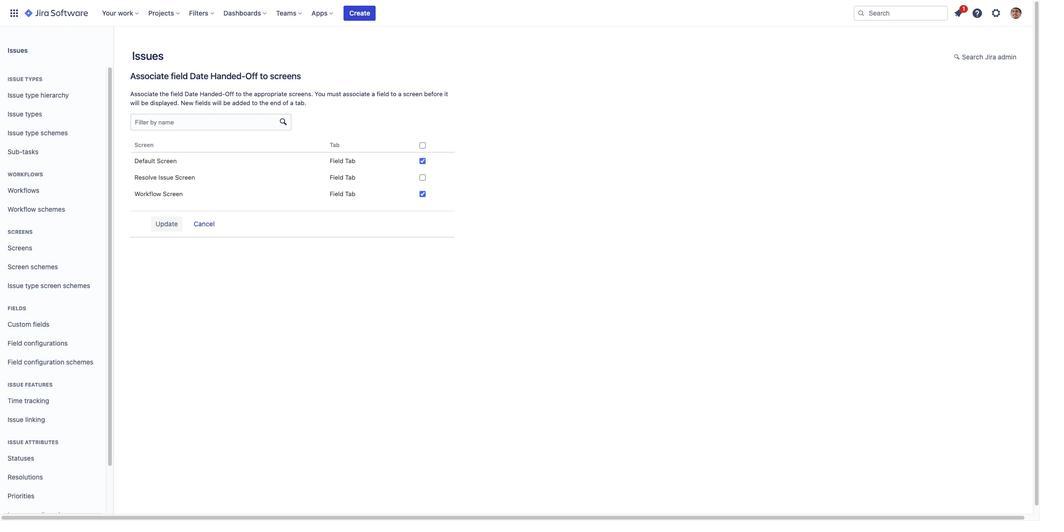 Task type: locate. For each thing, give the bounding box(es) containing it.
1 type from the top
[[25, 91, 39, 99]]

workflow schemes
[[8, 205, 65, 213]]

default screen
[[135, 157, 177, 165]]

cancel link
[[189, 217, 219, 232]]

None checkbox
[[419, 158, 426, 164]]

help image
[[972, 7, 983, 19]]

workflow
[[135, 190, 161, 198], [8, 205, 36, 213]]

issue for issue type schemes
[[8, 129, 23, 137]]

1 associate from the top
[[130, 71, 169, 81]]

schemes down workflows link on the top
[[38, 205, 65, 213]]

tab for default screen
[[345, 157, 355, 165]]

workflow for workflow screen
[[135, 190, 161, 198]]

screens for screens group
[[8, 229, 33, 235]]

field configuration schemes link
[[4, 353, 102, 372]]

schemes up issue type screen schemes
[[31, 263, 58, 271]]

2 type from the top
[[25, 129, 39, 137]]

1 horizontal spatial screen
[[403, 90, 423, 98]]

screen down the screen schemes link
[[41, 282, 61, 290]]

the down appropriate
[[259, 99, 269, 107]]

fields up 'field configurations'
[[33, 320, 50, 328]]

issue type hierarchy
[[8, 91, 69, 99]]

a right the associate
[[372, 90, 375, 98]]

screen up default
[[135, 142, 154, 149]]

handed- up added
[[210, 71, 245, 81]]

1 vertical spatial date
[[185, 90, 198, 98]]

0 horizontal spatial fields
[[33, 320, 50, 328]]

screen inside group
[[41, 282, 61, 290]]

issue types link
[[4, 105, 102, 124]]

1 horizontal spatial off
[[245, 71, 258, 81]]

the up displayed.
[[160, 90, 169, 98]]

create
[[349, 9, 370, 17]]

be left displayed.
[[141, 99, 148, 107]]

be
[[141, 99, 148, 107], [223, 99, 231, 107]]

1 vertical spatial workflows
[[8, 186, 39, 194]]

your
[[102, 9, 116, 17]]

3 type from the top
[[25, 282, 39, 290]]

0 vertical spatial fields
[[195, 99, 211, 107]]

screens up screen schemes
[[8, 244, 32, 252]]

workflow screen
[[135, 190, 183, 198]]

1 vertical spatial handed-
[[200, 90, 225, 98]]

to
[[260, 71, 268, 81], [236, 90, 242, 98], [391, 90, 397, 98], [252, 99, 258, 107]]

type inside screens group
[[25, 282, 39, 290]]

1 vertical spatial screen
[[41, 282, 61, 290]]

issue for issue linking
[[8, 416, 23, 424]]

1 vertical spatial type
[[25, 129, 39, 137]]

banner containing your work
[[0, 0, 1033, 26]]

handed- down associate field date handed-off to screens
[[200, 90, 225, 98]]

1 vertical spatial off
[[225, 90, 234, 98]]

a
[[372, 90, 375, 98], [398, 90, 402, 98], [290, 99, 294, 107]]

2 vertical spatial field tab
[[330, 190, 355, 198]]

tasks
[[22, 148, 38, 156]]

0 horizontal spatial be
[[141, 99, 148, 107]]

date
[[190, 71, 208, 81], [185, 90, 198, 98]]

2 screens from the top
[[8, 244, 32, 252]]

issue for issue attributes
[[8, 439, 24, 446]]

0 vertical spatial screens
[[8, 229, 33, 235]]

before
[[424, 90, 443, 98]]

workflows up 'workflow schemes'
[[8, 186, 39, 194]]

1 horizontal spatial workflow
[[135, 190, 161, 198]]

type down screen schemes
[[25, 282, 39, 290]]

to right added
[[252, 99, 258, 107]]

off up added
[[225, 90, 234, 98]]

issue types group
[[4, 66, 102, 164]]

sub-
[[8, 148, 22, 156]]

will left displayed.
[[130, 99, 140, 107]]

to up appropriate
[[260, 71, 268, 81]]

associate
[[130, 71, 169, 81], [130, 90, 158, 98]]

jira software image
[[25, 7, 88, 19], [25, 7, 88, 19]]

fields
[[8, 305, 26, 312]]

0 horizontal spatial screen
[[41, 282, 61, 290]]

issues up issue types
[[8, 46, 28, 54]]

schemes inside workflow schemes link
[[38, 205, 65, 213]]

1 vertical spatial associate
[[130, 90, 158, 98]]

schemes down priorities link
[[51, 511, 79, 519]]

attributes
[[25, 439, 58, 446]]

to right the associate
[[391, 90, 397, 98]]

screens link
[[4, 239, 102, 258]]

1 vertical spatial fields
[[33, 320, 50, 328]]

issue type hierarchy link
[[4, 86, 102, 105]]

schemes down the screen schemes link
[[63, 282, 90, 290]]

field
[[330, 157, 344, 165], [330, 174, 344, 181], [330, 190, 344, 198], [8, 339, 22, 347], [8, 358, 22, 366]]

2 horizontal spatial the
[[259, 99, 269, 107]]

fields inside the associate the field date handed-off to the appropriate screens.  you must associate a field to a screen before it will be displayed. new fields will be added to the end of a tab.
[[195, 99, 211, 107]]

tab for workflow screen
[[345, 190, 355, 198]]

workflow down workflows link on the top
[[8, 205, 36, 213]]

the
[[160, 90, 169, 98], [243, 90, 252, 98], [259, 99, 269, 107]]

0 vertical spatial workflow
[[135, 190, 161, 198]]

1 vertical spatial workflow
[[8, 205, 36, 213]]

0 vertical spatial workflows
[[8, 171, 43, 177]]

2 field tab from the top
[[330, 174, 355, 181]]

workflows for workflows group
[[8, 171, 43, 177]]

fields inside group
[[33, 320, 50, 328]]

0 vertical spatial field tab
[[330, 157, 355, 165]]

type up tasks
[[25, 129, 39, 137]]

screens
[[8, 229, 33, 235], [8, 244, 32, 252]]

1 workflows from the top
[[8, 171, 43, 177]]

1 vertical spatial field tab
[[330, 174, 355, 181]]

issue left the types
[[8, 76, 24, 82]]

schemes
[[41, 129, 68, 137], [38, 205, 65, 213], [31, 263, 58, 271], [63, 282, 90, 290], [66, 358, 93, 366], [51, 511, 79, 519]]

issue type schemes
[[8, 129, 68, 137]]

the up added
[[243, 90, 252, 98]]

screen schemes
[[8, 263, 58, 271]]

handed- inside the associate the field date handed-off to the appropriate screens.  you must associate a field to a screen before it will be displayed. new fields will be added to the end of a tab.
[[200, 90, 225, 98]]

type down the types
[[25, 91, 39, 99]]

schemes inside 'issue type schemes' link
[[41, 129, 68, 137]]

a left before at the left top of the page
[[398, 90, 402, 98]]

associate inside the associate the field date handed-off to the appropriate screens.  you must associate a field to a screen before it will be displayed. new fields will be added to the end of a tab.
[[130, 90, 158, 98]]

issue up fields
[[8, 282, 23, 290]]

issue down priorities
[[8, 511, 23, 519]]

1 horizontal spatial fields
[[195, 99, 211, 107]]

issue down issue types
[[8, 91, 23, 99]]

schemes down field configurations link
[[66, 358, 93, 366]]

type for screen
[[25, 282, 39, 290]]

0 horizontal spatial a
[[290, 99, 294, 107]]

0 vertical spatial date
[[190, 71, 208, 81]]

schemes down issue types link
[[41, 129, 68, 137]]

schemes inside field configuration schemes link
[[66, 358, 93, 366]]

0 vertical spatial screen
[[403, 90, 423, 98]]

a right of
[[290, 99, 294, 107]]

0 vertical spatial type
[[25, 91, 39, 99]]

teams button
[[273, 5, 306, 21]]

issue features
[[8, 382, 53, 388]]

screen down resolve issue screen
[[163, 190, 183, 198]]

of
[[283, 99, 289, 107]]

sub-tasks
[[8, 148, 38, 156]]

be left added
[[223, 99, 231, 107]]

issue types
[[8, 76, 42, 82]]

your profile and settings image
[[1011, 7, 1022, 19]]

2 associate from the top
[[130, 90, 158, 98]]

0 vertical spatial associate
[[130, 71, 169, 81]]

search jira admin link
[[950, 50, 1021, 65]]

0 horizontal spatial will
[[130, 99, 140, 107]]

admin
[[998, 53, 1017, 61]]

fields
[[195, 99, 211, 107], [33, 320, 50, 328]]

schemes inside issue type screen schemes link
[[63, 282, 90, 290]]

2 workflows from the top
[[8, 186, 39, 194]]

0 horizontal spatial off
[[225, 90, 234, 98]]

field configuration schemes
[[8, 358, 93, 366]]

handed-
[[210, 71, 245, 81], [200, 90, 225, 98]]

issue down "time"
[[8, 416, 23, 424]]

screen up issue type screen schemes
[[8, 263, 29, 271]]

resolutions link
[[4, 468, 102, 487]]

issue
[[8, 76, 24, 82], [8, 91, 23, 99], [8, 110, 23, 118], [8, 129, 23, 137], [158, 174, 173, 181], [8, 282, 23, 290], [8, 382, 24, 388], [8, 416, 23, 424], [8, 439, 24, 446], [8, 511, 23, 519]]

will up filter by name text box
[[212, 99, 222, 107]]

sub-tasks link
[[4, 143, 102, 161]]

1 screens from the top
[[8, 229, 33, 235]]

issue up statuses
[[8, 439, 24, 446]]

field tab
[[330, 157, 355, 165], [330, 174, 355, 181], [330, 190, 355, 198]]

1 horizontal spatial will
[[212, 99, 222, 107]]

0 horizontal spatial issues
[[8, 46, 28, 54]]

fields right the new
[[195, 99, 211, 107]]

None submit
[[151, 217, 183, 232]]

issue inside screens group
[[8, 282, 23, 290]]

banner
[[0, 0, 1033, 26]]

field configurations link
[[4, 334, 102, 353]]

screen
[[403, 90, 423, 98], [41, 282, 61, 290]]

schemes inside issue security schemes link
[[51, 511, 79, 519]]

2 vertical spatial type
[[25, 282, 39, 290]]

workflow schemes link
[[4, 200, 102, 219]]

1 horizontal spatial be
[[223, 99, 231, 107]]

1 field tab from the top
[[330, 157, 355, 165]]

tab.
[[295, 99, 306, 107]]

off up appropriate
[[245, 71, 258, 81]]

type for schemes
[[25, 129, 39, 137]]

0 horizontal spatial workflow
[[8, 205, 36, 213]]

0 vertical spatial handed-
[[210, 71, 245, 81]]

workflow inside group
[[8, 205, 36, 213]]

2 horizontal spatial a
[[398, 90, 402, 98]]

field tab for default screen
[[330, 157, 355, 165]]

issues right sidebar navigation image
[[132, 49, 164, 62]]

screen left before at the left top of the page
[[403, 90, 423, 98]]

to up added
[[236, 90, 242, 98]]

will
[[130, 99, 140, 107], [212, 99, 222, 107]]

1 vertical spatial screens
[[8, 244, 32, 252]]

screen
[[135, 142, 154, 149], [157, 157, 177, 165], [175, 174, 195, 181], [163, 190, 183, 198], [8, 263, 29, 271]]

issue type screen schemes link
[[4, 277, 102, 295]]

types
[[25, 76, 42, 82]]

issue up "time"
[[8, 382, 24, 388]]

notifications image
[[953, 7, 964, 19]]

3 field tab from the top
[[330, 190, 355, 198]]

issue for issue type screen schemes
[[8, 282, 23, 290]]

workflows down sub-tasks
[[8, 171, 43, 177]]

issue up sub- at left
[[8, 129, 23, 137]]

issue security schemes
[[8, 511, 79, 519]]

workflows link
[[4, 181, 102, 200]]

field for workflow screen
[[330, 190, 344, 198]]

workflow down resolve
[[135, 190, 161, 198]]

issue features group
[[4, 372, 102, 432]]

None checkbox
[[419, 175, 426, 181], [419, 191, 426, 197], [419, 175, 426, 181], [419, 191, 426, 197]]

tab
[[330, 142, 340, 149], [345, 157, 355, 165], [345, 174, 355, 181], [345, 190, 355, 198]]

issue left types
[[8, 110, 23, 118]]

screens down 'workflow schemes'
[[8, 229, 33, 235]]

workflow for workflow schemes
[[8, 205, 36, 213]]

issue up workflow screen
[[158, 174, 173, 181]]

tracking
[[24, 397, 49, 405]]



Task type: vqa. For each thing, say whether or not it's contained in the screenshot.
the elit
no



Task type: describe. For each thing, give the bounding box(es) containing it.
1 horizontal spatial a
[[372, 90, 375, 98]]

time tracking link
[[4, 392, 102, 411]]

sidebar navigation image
[[103, 38, 124, 57]]

search image
[[858, 9, 865, 17]]

resolve
[[135, 174, 157, 181]]

date inside the associate the field date handed-off to the appropriate screens.  you must associate a field to a screen before it will be displayed. new fields will be added to the end of a tab.
[[185, 90, 198, 98]]

0 vertical spatial off
[[245, 71, 258, 81]]

field for resolve issue screen
[[330, 174, 344, 181]]

associate the field date handed-off to the appropriate screens.  you must associate a field to a screen before it will be displayed. new fields will be added to the end of a tab.
[[130, 90, 448, 107]]

field tab for resolve issue screen
[[330, 174, 355, 181]]

associate
[[343, 90, 370, 98]]

hierarchy
[[41, 91, 69, 99]]

issue attributes
[[8, 439, 58, 446]]

apps
[[312, 9, 328, 17]]

screen schemes link
[[4, 258, 102, 277]]

screen inside group
[[8, 263, 29, 271]]

workflows group
[[4, 161, 102, 222]]

linking
[[25, 416, 45, 424]]

custom fields
[[8, 320, 50, 328]]

custom fields link
[[4, 315, 102, 334]]

end
[[270, 99, 281, 107]]

field for default screen
[[330, 157, 344, 165]]

new
[[181, 99, 193, 107]]

priorities
[[8, 492, 35, 500]]

priorities link
[[4, 487, 102, 506]]

your work button
[[99, 5, 143, 21]]

Search field
[[854, 5, 948, 21]]

your work
[[102, 9, 133, 17]]

Filter by name text field
[[130, 114, 292, 131]]

0 horizontal spatial the
[[160, 90, 169, 98]]

configurations
[[24, 339, 68, 347]]

associate for associate the field date handed-off to the appropriate screens.  you must associate a field to a screen before it will be displayed. new fields will be added to the end of a tab.
[[130, 90, 158, 98]]

security
[[25, 511, 50, 519]]

off inside the associate the field date handed-off to the appropriate screens.  you must associate a field to a screen before it will be displayed. new fields will be added to the end of a tab.
[[225, 90, 234, 98]]

issue linking
[[8, 416, 45, 424]]

associate for associate field date handed-off to screens
[[130, 71, 169, 81]]

1 be from the left
[[141, 99, 148, 107]]

1 will from the left
[[130, 99, 140, 107]]

resolve issue screen
[[135, 174, 195, 181]]

associate field date handed-off to screens
[[130, 71, 301, 81]]

1 horizontal spatial the
[[243, 90, 252, 98]]

screens
[[270, 71, 301, 81]]

search jira admin
[[962, 53, 1017, 61]]

field tab for workflow screen
[[330, 190, 355, 198]]

field configurations
[[8, 339, 68, 347]]

settings image
[[991, 7, 1002, 19]]

1 horizontal spatial issues
[[132, 49, 164, 62]]

filters
[[189, 9, 208, 17]]

work
[[118, 9, 133, 17]]

resolutions
[[8, 473, 43, 481]]

schemes inside the screen schemes link
[[31, 263, 58, 271]]

screens.
[[289, 90, 313, 98]]

issue for issue types
[[8, 76, 24, 82]]

features
[[25, 382, 53, 388]]

issue types
[[8, 110, 42, 118]]

issue for issue types
[[8, 110, 23, 118]]

issue attributes group
[[4, 430, 102, 522]]

screen up workflow screen
[[175, 174, 195, 181]]

teams
[[276, 9, 297, 17]]

dashboards button
[[221, 5, 271, 21]]

workflows for workflows link on the top
[[8, 186, 39, 194]]

jira
[[985, 53, 996, 61]]

cancel
[[194, 220, 215, 228]]

1
[[963, 5, 965, 12]]

added
[[232, 99, 250, 107]]

configuration
[[24, 358, 64, 366]]

screen up resolve issue screen
[[157, 157, 177, 165]]

apps button
[[309, 5, 337, 21]]

custom
[[8, 320, 31, 328]]

appropriate
[[254, 90, 287, 98]]

2 will from the left
[[212, 99, 222, 107]]

issue type screen schemes
[[8, 282, 90, 290]]

you
[[315, 90, 325, 98]]

screens group
[[4, 219, 102, 298]]

filters button
[[186, 5, 218, 21]]

create button
[[344, 5, 376, 21]]

issue for issue security schemes
[[8, 511, 23, 519]]

it
[[444, 90, 448, 98]]

search
[[962, 53, 984, 61]]

issue security schemes link
[[4, 506, 102, 522]]

screens for 'screens' link
[[8, 244, 32, 252]]

screen inside the associate the field date handed-off to the appropriate screens.  you must associate a field to a screen before it will be displayed. new fields will be added to the end of a tab.
[[403, 90, 423, 98]]

issue for issue type hierarchy
[[8, 91, 23, 99]]

type for hierarchy
[[25, 91, 39, 99]]

default
[[135, 157, 155, 165]]

projects button
[[145, 5, 183, 21]]

time tracking
[[8, 397, 49, 405]]

Select all checkbox
[[419, 143, 426, 149]]

projects
[[148, 9, 174, 17]]

dashboards
[[224, 9, 261, 17]]

issue for issue features
[[8, 382, 24, 388]]

fields group
[[4, 295, 102, 375]]

must
[[327, 90, 341, 98]]

types
[[25, 110, 42, 118]]

issue linking link
[[4, 411, 102, 430]]

time
[[8, 397, 23, 405]]

small image
[[954, 53, 962, 61]]

statuses
[[8, 454, 34, 462]]

statuses link
[[4, 449, 102, 468]]

issue type schemes link
[[4, 124, 102, 143]]

2 be from the left
[[223, 99, 231, 107]]

displayed.
[[150, 99, 179, 107]]

small image
[[279, 118, 287, 126]]

appswitcher icon image
[[8, 7, 20, 19]]

tab for resolve issue screen
[[345, 174, 355, 181]]

primary element
[[6, 0, 854, 26]]



